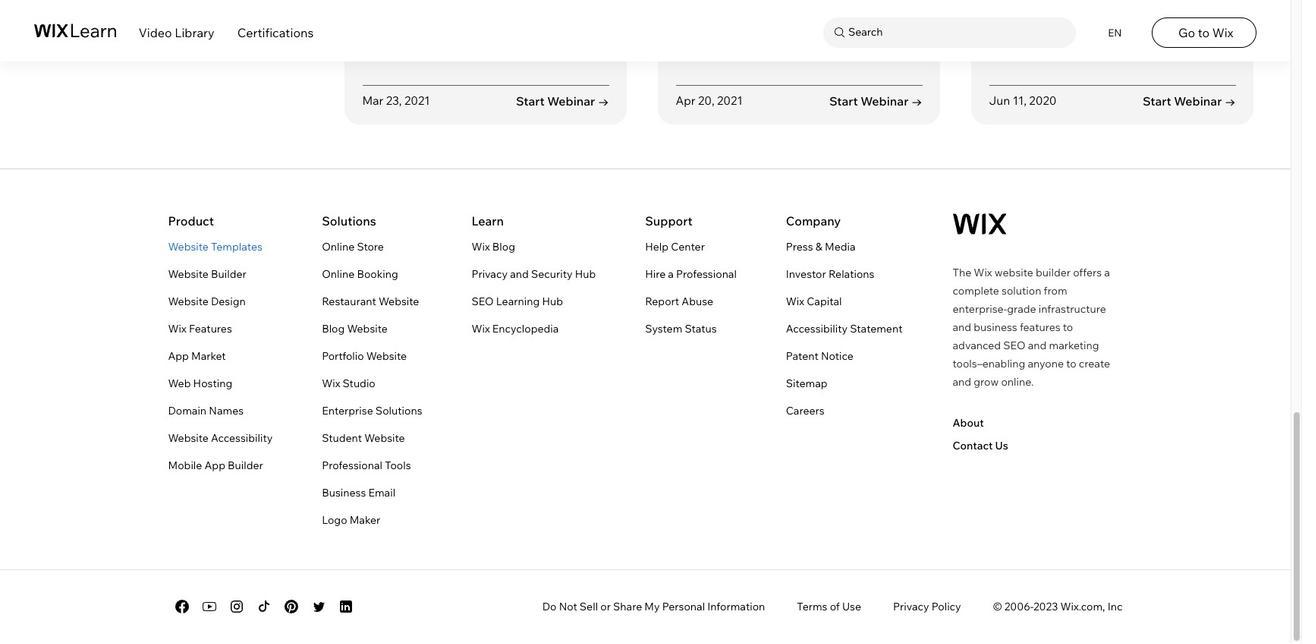Task type: vqa. For each thing, say whether or not it's contained in the screenshot.
"Farm" inside the Farm to Table Venue group
no



Task type: locate. For each thing, give the bounding box(es) containing it.
the left past.
[[1138, 9, 1155, 24]]

1 vertical spatial online
[[322, 267, 355, 281]]

1 horizontal spatial accessibility
[[786, 322, 848, 336]]

0 horizontal spatial start
[[516, 93, 545, 109]]

builder down 'website accessibility' link
[[228, 459, 263, 472]]

app down the website accessibility
[[205, 459, 225, 472]]

patent
[[786, 349, 819, 363]]

app
[[168, 349, 189, 363], [205, 459, 225, 472]]

2 horizontal spatial a
[[1105, 266, 1111, 280]]

1 horizontal spatial blog
[[493, 240, 515, 254]]

1 vertical spatial hub
[[542, 295, 563, 308]]

names
[[209, 404, 244, 418]]

3 start from the left
[[1143, 93, 1172, 109]]

1 horizontal spatial start
[[830, 93, 858, 109]]

from
[[1044, 284, 1068, 298]]

facebook image
[[173, 598, 191, 616]]

learn
[[472, 213, 504, 229]]

privacy and security hub link
[[472, 265, 596, 283]]

the
[[1138, 9, 1155, 24], [990, 25, 1007, 39]]

0 horizontal spatial app
[[168, 349, 189, 363]]

website accessibility
[[168, 431, 273, 445]]

hub right security
[[575, 267, 596, 281]]

0 horizontal spatial accessibility
[[211, 431, 273, 445]]

wix for wix studio
[[322, 377, 340, 390]]

let's…
[[768, 42, 800, 56]]

linkedin image
[[337, 598, 355, 616]]

2 horizontal spatial start webinar → button
[[1143, 93, 1237, 110]]

1 → from the left
[[598, 93, 610, 109]]

blog website
[[322, 322, 388, 336]]

seo
[[472, 295, 494, 308], [1004, 339, 1026, 352]]

1 horizontal spatial professional
[[677, 267, 737, 281]]

menu bar containing video library
[[0, 0, 1291, 61]]

2 → from the left
[[912, 93, 923, 109]]

2 start webinar → button from the left
[[830, 93, 923, 110]]

2 2021 from the left
[[718, 93, 743, 108]]

0 horizontal spatial start webinar → list item
[[345, 0, 627, 125]]

1 start from the left
[[516, 93, 545, 109]]

webinar
[[548, 93, 595, 109], [861, 93, 909, 109], [1175, 93, 1223, 109]]

3 start webinar → from the left
[[1143, 93, 1237, 109]]

wix encyclopedia
[[472, 322, 559, 336]]

0 horizontal spatial privacy
[[472, 267, 508, 281]]

report abuse link
[[645, 292, 714, 311]]

1 horizontal spatial start webinar → button
[[830, 93, 923, 110]]

accessibility down names
[[211, 431, 273, 445]]

app up web
[[168, 349, 189, 363]]

the down paper
[[990, 25, 1007, 39]]

a inside paper resumes are a thing of the past. most of the work we're doing…
[[1087, 9, 1093, 24]]

1 vertical spatial builder
[[228, 459, 263, 472]]

0 horizontal spatial of
[[830, 600, 840, 614]]

enterprise
[[322, 404, 373, 418]]

→ for mar 23, 2021
[[598, 93, 610, 109]]

0 vertical spatial accessibility
[[786, 322, 848, 336]]

abuse
[[682, 295, 714, 308]]

0 vertical spatial professional
[[677, 267, 737, 281]]

2 horizontal spatial →
[[1225, 93, 1237, 109]]

1 vertical spatial accessibility
[[211, 431, 273, 445]]

sitemap link
[[786, 374, 828, 393]]

app market link
[[168, 347, 226, 365]]

1 horizontal spatial privacy
[[894, 600, 930, 614]]

0 vertical spatial solutions
[[322, 213, 376, 229]]

seo inside the wix website builder offers a complete solution from enterprise-grade infrastructure and business features to advanced seo and marketing tools–enabling anyone to create and grow online.
[[1004, 339, 1026, 352]]

2 horizontal spatial start webinar → list item
[[972, 0, 1254, 125]]

sitemap
[[786, 377, 828, 390]]

professional up abuse
[[677, 267, 737, 281]]

2 horizontal spatial webinar
[[1175, 93, 1223, 109]]

pinterest image
[[282, 598, 300, 616]]

0 vertical spatial blog
[[493, 240, 515, 254]]

accessibility down the wix capital
[[786, 322, 848, 336]]

solutions up online store link
[[322, 213, 376, 229]]

1 vertical spatial solutions
[[376, 404, 423, 418]]

portfolio
[[322, 349, 364, 363]]

wix left studio at the bottom
[[322, 377, 340, 390]]

a right hire
[[668, 267, 674, 281]]

0 vertical spatial privacy
[[472, 267, 508, 281]]

a
[[1087, 9, 1093, 24], [1105, 266, 1111, 280], [668, 267, 674, 281]]

wix left the capital
[[786, 295, 805, 308]]

webinar for jun 11, 2020
[[1175, 93, 1223, 109]]

0 horizontal spatial start webinar → button
[[516, 93, 610, 110]]

website templates
[[168, 240, 263, 254]]

menu bar
[[0, 0, 1291, 61]]

privacy for privacy policy
[[894, 600, 930, 614]]

11,
[[1013, 93, 1027, 108]]

accessibility statement link
[[786, 320, 903, 338]]

of inside more wix pages element
[[830, 600, 840, 614]]

1 vertical spatial professional
[[322, 459, 383, 472]]

online inside online store link
[[322, 240, 355, 254]]

1 horizontal spatial webinar
[[861, 93, 909, 109]]

wix.com,
[[1061, 600, 1106, 614]]

twitter image
[[309, 598, 328, 616]]

of right thing
[[1125, 9, 1135, 24]]

youtube image
[[200, 598, 218, 616]]

1 vertical spatial the
[[990, 25, 1007, 39]]

design
[[211, 295, 246, 308]]

website builder
[[168, 267, 247, 281]]

start webinar → button for jun 11, 2020
[[1143, 93, 1237, 110]]

blog up portfolio
[[322, 322, 345, 336]]

builder up the design
[[211, 267, 247, 281]]

1 vertical spatial seo
[[1004, 339, 1026, 352]]

1 horizontal spatial seo
[[1004, 339, 1026, 352]]

start webinar → for jun 11, 2020
[[1143, 93, 1237, 109]]

2 horizontal spatial start
[[1143, 93, 1172, 109]]

1 horizontal spatial the
[[1138, 9, 1155, 24]]

builder
[[1036, 266, 1071, 280]]

website up portfolio website
[[347, 322, 388, 336]]

2 horizontal spatial start webinar →
[[1143, 93, 1237, 109]]

video
[[139, 25, 172, 40]]

0 vertical spatial app
[[168, 349, 189, 363]]

wix inside "link"
[[786, 295, 805, 308]]

webinar for mar 23, 2021
[[548, 93, 595, 109]]

encyclopedia
[[493, 322, 559, 336]]

1 webinar from the left
[[548, 93, 595, 109]]

20,
[[698, 93, 715, 108]]

and left grow
[[953, 375, 972, 389]]

contact
[[953, 439, 993, 453]]

tiktok image
[[255, 598, 273, 616]]

3 webinar from the left
[[1175, 93, 1223, 109]]

accessibility
[[786, 322, 848, 336], [211, 431, 273, 445]]

hub down security
[[542, 295, 563, 308]]

3 → from the left
[[1225, 93, 1237, 109]]

library
[[175, 25, 215, 40]]

2021 for apr 20, 2021
[[718, 93, 743, 108]]

online up restaurant
[[322, 267, 355, 281]]

0 horizontal spatial seo
[[472, 295, 494, 308]]

web hosting link
[[168, 374, 233, 393]]

anyone
[[1028, 357, 1065, 371]]

instagram image
[[227, 598, 246, 616]]

hub
[[575, 267, 596, 281], [542, 295, 563, 308]]

go to wix link
[[1152, 17, 1258, 48]]

wix down learn
[[472, 240, 490, 254]]

or
[[601, 600, 611, 614]]

→ for apr 20, 2021
[[912, 93, 923, 109]]

inc
[[1108, 600, 1123, 614]]

start webinar →
[[516, 93, 610, 109], [830, 93, 923, 109], [1143, 93, 1237, 109]]

0 vertical spatial the
[[1138, 9, 1155, 24]]

online for online store
[[322, 240, 355, 254]]

wix studio
[[322, 377, 376, 390]]

2021 right '20,'
[[718, 93, 743, 108]]

of up go to wix
[[1213, 9, 1224, 24]]

domain names link
[[168, 402, 244, 420]]

online for online booking
[[322, 267, 355, 281]]

2020
[[1030, 93, 1057, 108]]

wix studio link
[[322, 374, 376, 393]]

online inside online booking link
[[322, 267, 355, 281]]

wix left 'encyclopedia'
[[472, 322, 490, 336]]

1 vertical spatial app
[[205, 459, 225, 472]]

professional up the business email "link"
[[322, 459, 383, 472]]

online booking link
[[322, 265, 398, 283]]

website
[[168, 240, 209, 254], [168, 267, 209, 281], [168, 295, 209, 308], [379, 295, 419, 308], [347, 322, 388, 336], [367, 349, 407, 363], [168, 431, 209, 445], [365, 431, 405, 445]]

to right go
[[1199, 25, 1210, 40]]

and up advanced
[[953, 321, 972, 334]]

privacy policy
[[894, 600, 962, 614]]

2 start webinar → from the left
[[830, 93, 923, 109]]

2 horizontal spatial of
[[1213, 9, 1224, 24]]

1 online from the top
[[322, 240, 355, 254]]

wix features link
[[168, 320, 232, 338]]

apr 20, 2021
[[676, 93, 743, 108]]

business
[[322, 486, 366, 500]]

list containing start webinar →
[[345, 0, 1258, 125]]

0 horizontal spatial →
[[598, 93, 610, 109]]

1 horizontal spatial start webinar →
[[830, 93, 923, 109]]

2021 right 23,
[[405, 93, 430, 108]]

market
[[191, 349, 226, 363]]

website up wix features
[[168, 295, 209, 308]]

velo
[[881, 26, 904, 41]]

a right offers
[[1105, 266, 1111, 280]]

online
[[322, 240, 355, 254], [322, 267, 355, 281]]

2 webinar from the left
[[861, 93, 909, 109]]

of left use
[[830, 600, 840, 614]]

wix for wix encyclopedia
[[472, 322, 490, 336]]

solutions up student website link in the left bottom of the page
[[376, 404, 423, 418]]

0 horizontal spatial webinar
[[548, 93, 595, 109]]

online store link
[[322, 238, 384, 256]]

1 horizontal spatial 2021
[[718, 93, 743, 108]]

1 horizontal spatial app
[[205, 459, 225, 472]]

blog
[[493, 240, 515, 254], [322, 322, 345, 336]]

1 start webinar → list item from the left
[[345, 0, 627, 125]]

to right how
[[800, 26, 811, 41]]

1 vertical spatial privacy
[[894, 600, 930, 614]]

1 horizontal spatial hub
[[575, 267, 596, 281]]

investor relations link
[[786, 265, 875, 283]]

sell
[[580, 600, 598, 614]]

wix left features
[[168, 322, 187, 336]]

→
[[598, 93, 610, 109], [912, 93, 923, 109], [1225, 93, 1237, 109]]

wix for wix blog
[[472, 240, 490, 254]]

portfolio website link
[[322, 347, 407, 365]]

business
[[974, 321, 1018, 334]]

1 start webinar → from the left
[[516, 93, 610, 109]]

1 2021 from the left
[[405, 93, 430, 108]]

wix up the "complete"
[[974, 266, 993, 280]]

en
[[1109, 26, 1123, 39]]

blog down learn
[[493, 240, 515, 254]]

0 vertical spatial online
[[322, 240, 355, 254]]

3 start webinar → button from the left
[[1143, 93, 1237, 110]]

©
[[994, 600, 1003, 614]]

list
[[345, 0, 1258, 125]]

mar
[[363, 93, 384, 108]]

Search text field
[[845, 23, 1073, 42]]

2 online from the top
[[322, 267, 355, 281]]

the wix website builder offers a complete solution from enterprise-grade infrastructure and business features to advanced seo and marketing tools–enabling anyone to create and grow online.
[[953, 266, 1111, 389]]

domain names
[[168, 404, 244, 418]]

professional tools
[[322, 459, 411, 472]]

apr
[[676, 93, 696, 108]]

0 horizontal spatial 2021
[[405, 93, 430, 108]]

0 horizontal spatial professional
[[322, 459, 383, 472]]

1 start webinar → button from the left
[[516, 93, 610, 110]]

a right are
[[1087, 9, 1093, 24]]

maker
[[350, 513, 381, 527]]

press & media link
[[786, 238, 856, 256]]

1 horizontal spatial →
[[912, 93, 923, 109]]

website down booking
[[379, 295, 419, 308]]

online left store
[[322, 240, 355, 254]]

2 start from the left
[[830, 93, 858, 109]]

seo down business
[[1004, 339, 1026, 352]]

1 horizontal spatial start webinar → list item
[[658, 0, 941, 125]]

start webinar → list item
[[345, 0, 627, 125], [658, 0, 941, 125], [972, 0, 1254, 125]]

privacy down wix blog link at the top left of the page
[[472, 267, 508, 281]]

wix for wix features
[[168, 322, 187, 336]]

2006-
[[1005, 600, 1034, 614]]

wix capital
[[786, 295, 842, 308]]

1 vertical spatial blog
[[322, 322, 345, 336]]

website down product
[[168, 240, 209, 254]]

now
[[676, 26, 700, 41]]

domain
[[168, 404, 207, 418]]

seo left learning
[[472, 295, 494, 308]]

1 horizontal spatial a
[[1087, 9, 1093, 24]]

2021 for mar 23, 2021
[[405, 93, 430, 108]]

online booking
[[322, 267, 398, 281]]

now that you know how to develop with velo (formerly corvid), let's…
[[676, 26, 904, 56]]

email
[[369, 486, 396, 500]]

privacy left policy
[[894, 600, 930, 614]]

0 horizontal spatial start webinar →
[[516, 93, 610, 109]]



Task type: describe. For each thing, give the bounding box(es) containing it.
more wix pages element
[[0, 172, 1291, 643]]

start for jun 11, 2020
[[1143, 93, 1172, 109]]

hosting
[[193, 377, 233, 390]]

mar 23, 2021
[[363, 93, 430, 108]]

website up website design link
[[168, 267, 209, 281]]

0 vertical spatial hub
[[575, 267, 596, 281]]

most
[[1185, 9, 1211, 24]]

webinar for apr 20, 2021
[[861, 93, 909, 109]]

investor
[[786, 267, 827, 281]]

(formerly
[[676, 42, 723, 56]]

to inside the now that you know how to develop with velo (formerly corvid), let's…
[[800, 26, 811, 41]]

a inside the wix website builder offers a complete solution from enterprise-grade infrastructure and business features to advanced seo and marketing tools–enabling anyone to create and grow online.
[[1105, 266, 1111, 280]]

start for apr 20, 2021
[[830, 93, 858, 109]]

logo maker link
[[322, 511, 381, 529]]

portfolio website
[[322, 349, 407, 363]]

store
[[357, 240, 384, 254]]

help center
[[645, 240, 705, 254]]

company
[[786, 213, 841, 229]]

go to wix
[[1179, 25, 1234, 40]]

about link
[[953, 416, 985, 430]]

3 start webinar → list item from the left
[[972, 0, 1254, 125]]

privacy and security hub
[[472, 267, 596, 281]]

restaurant website link
[[322, 292, 419, 311]]

to down infrastructure
[[1064, 321, 1074, 334]]

and down features
[[1029, 339, 1047, 352]]

develop
[[813, 26, 855, 41]]

careers
[[786, 404, 825, 418]]

careers link
[[786, 402, 825, 420]]

to down marketing
[[1067, 357, 1077, 371]]

features
[[1020, 321, 1061, 334]]

wix inside the wix website builder offers a complete solution from enterprise-grade infrastructure and business features to advanced seo and marketing tools–enabling anyone to create and grow online.
[[974, 266, 993, 280]]

not
[[559, 600, 578, 614]]

0 horizontal spatial hub
[[542, 295, 563, 308]]

website builder link
[[168, 265, 247, 283]]

wix encyclopedia link
[[472, 320, 559, 338]]

terms
[[797, 600, 828, 614]]

hire a professional link
[[645, 265, 737, 283]]

online store
[[322, 240, 384, 254]]

1 horizontal spatial of
[[1125, 9, 1135, 24]]

contact us
[[953, 439, 1009, 453]]

wix right go
[[1213, 25, 1234, 40]]

0 horizontal spatial a
[[668, 267, 674, 281]]

logo
[[322, 513, 347, 527]]

video library
[[139, 25, 215, 40]]

start webinar → button for apr 20, 2021
[[830, 93, 923, 110]]

thing
[[1096, 9, 1122, 24]]

video library link
[[139, 25, 215, 40]]

do
[[543, 600, 557, 614]]

that
[[702, 26, 723, 41]]

marketing
[[1050, 339, 1100, 352]]

studio
[[343, 377, 376, 390]]

doing…
[[1066, 25, 1107, 39]]

wix features
[[168, 322, 232, 336]]

mobile
[[168, 459, 202, 472]]

paper
[[990, 9, 1020, 24]]

0 horizontal spatial the
[[990, 25, 1007, 39]]

privacy policy link
[[894, 600, 962, 614]]

mobile app builder link
[[168, 456, 263, 475]]

start webinar → for apr 20, 2021
[[830, 93, 923, 109]]

go
[[1179, 25, 1196, 40]]

23,
[[386, 93, 402, 108]]

work
[[1009, 25, 1034, 39]]

seo learning hub
[[472, 295, 563, 308]]

report abuse
[[645, 295, 714, 308]]

start webinar → for mar 23, 2021
[[516, 93, 610, 109]]

seo learning hub link
[[472, 292, 563, 311]]

en button
[[1099, 17, 1130, 48]]

hire
[[645, 267, 666, 281]]

0 vertical spatial seo
[[472, 295, 494, 308]]

web hosting
[[168, 377, 233, 390]]

wix logo, homepage image
[[953, 213, 1007, 235]]

web
[[168, 377, 191, 390]]

0 horizontal spatial blog
[[322, 322, 345, 336]]

features
[[189, 322, 232, 336]]

business email link
[[322, 484, 396, 502]]

report
[[645, 295, 680, 308]]

status
[[685, 322, 717, 336]]

create
[[1079, 357, 1111, 371]]

start webinar → button for mar 23, 2021
[[516, 93, 610, 110]]

0 vertical spatial builder
[[211, 267, 247, 281]]

do not sell or share my personal information
[[543, 600, 766, 614]]

restaurant website
[[322, 295, 419, 308]]

privacy for privacy and security hub
[[472, 267, 508, 281]]

contact us link
[[953, 439, 1009, 453]]

press & media
[[786, 240, 856, 254]]

jun
[[990, 93, 1011, 108]]

wix for wix capital
[[786, 295, 805, 308]]

about
[[953, 416, 985, 430]]

certifications link
[[237, 25, 314, 40]]

website
[[995, 266, 1034, 280]]

online.
[[1002, 375, 1034, 389]]

blog website link
[[322, 320, 388, 338]]

website down enterprise solutions
[[365, 431, 405, 445]]

website up studio at the bottom
[[367, 349, 407, 363]]

media
[[825, 240, 856, 254]]

restaurant
[[322, 295, 376, 308]]

system status
[[645, 322, 717, 336]]

and up learning
[[510, 267, 529, 281]]

website down domain
[[168, 431, 209, 445]]

grade
[[1008, 302, 1037, 316]]

the
[[953, 266, 972, 280]]

start for mar 23, 2021
[[516, 93, 545, 109]]

advanced
[[953, 339, 1001, 352]]

investor relations
[[786, 267, 875, 281]]

wix capital link
[[786, 292, 842, 311]]

learning
[[496, 295, 540, 308]]

→ for jun 11, 2020
[[1225, 93, 1237, 109]]

terms of use link
[[797, 600, 862, 614]]

offers
[[1074, 266, 1103, 280]]

2 start webinar → list item from the left
[[658, 0, 941, 125]]

to inside "menu bar"
[[1199, 25, 1210, 40]]

share
[[614, 600, 642, 614]]

security
[[531, 267, 573, 281]]

booking
[[357, 267, 398, 281]]

know
[[746, 26, 774, 41]]

business email
[[322, 486, 396, 500]]



